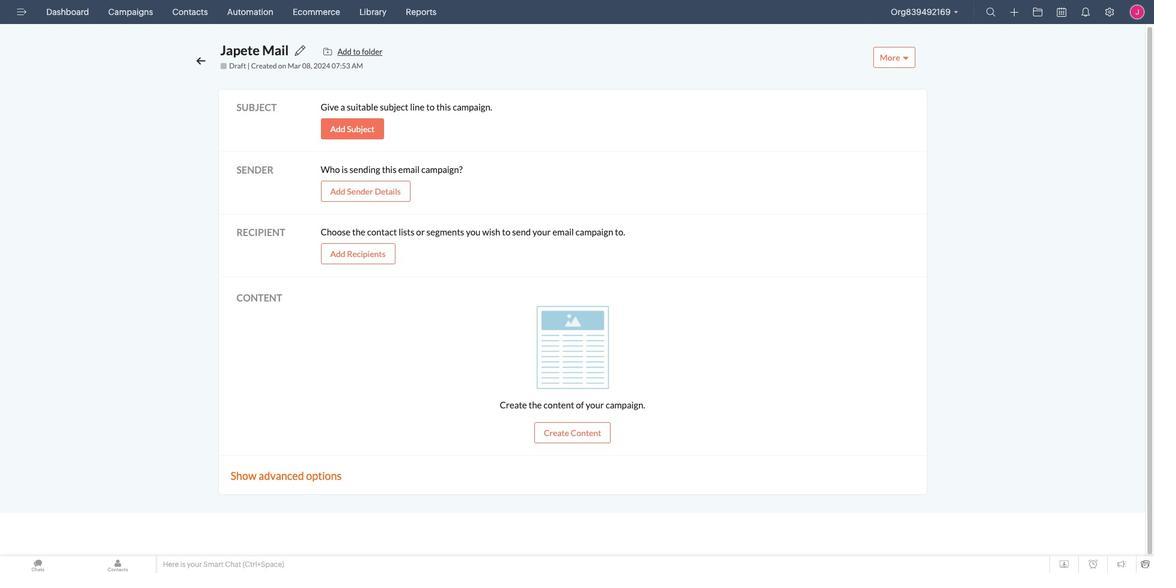 Task type: locate. For each thing, give the bounding box(es) containing it.
ecommerce link
[[288, 0, 345, 24]]

contacts image
[[80, 557, 156, 574]]

automation link
[[222, 0, 279, 24]]

chat
[[225, 561, 241, 570]]

library link
[[355, 0, 392, 24]]

library
[[360, 7, 387, 17]]

automation
[[227, 7, 274, 17]]

campaigns
[[108, 7, 153, 17]]

configure settings image
[[1106, 7, 1115, 17]]

reports
[[406, 7, 437, 17]]

(ctrl+space)
[[243, 561, 284, 570]]

campaigns link
[[104, 0, 158, 24]]

here
[[163, 561, 179, 570]]

quick actions image
[[1011, 8, 1019, 17]]



Task type: vqa. For each thing, say whether or not it's contained in the screenshot.
Survey link
no



Task type: describe. For each thing, give the bounding box(es) containing it.
dashboard link
[[42, 0, 94, 24]]

contacts
[[172, 7, 208, 17]]

here is your smart chat (ctrl+space)
[[163, 561, 284, 570]]

search image
[[987, 7, 996, 17]]

your
[[187, 561, 202, 570]]

dashboard
[[46, 7, 89, 17]]

contacts link
[[168, 0, 213, 24]]

chats image
[[0, 557, 76, 574]]

org839492169
[[891, 7, 951, 17]]

smart
[[204, 561, 224, 570]]

ecommerce
[[293, 7, 340, 17]]

notifications image
[[1081, 7, 1091, 17]]

reports link
[[401, 0, 442, 24]]

calendar image
[[1058, 7, 1067, 17]]

is
[[180, 561, 186, 570]]

folder image
[[1034, 7, 1043, 17]]



